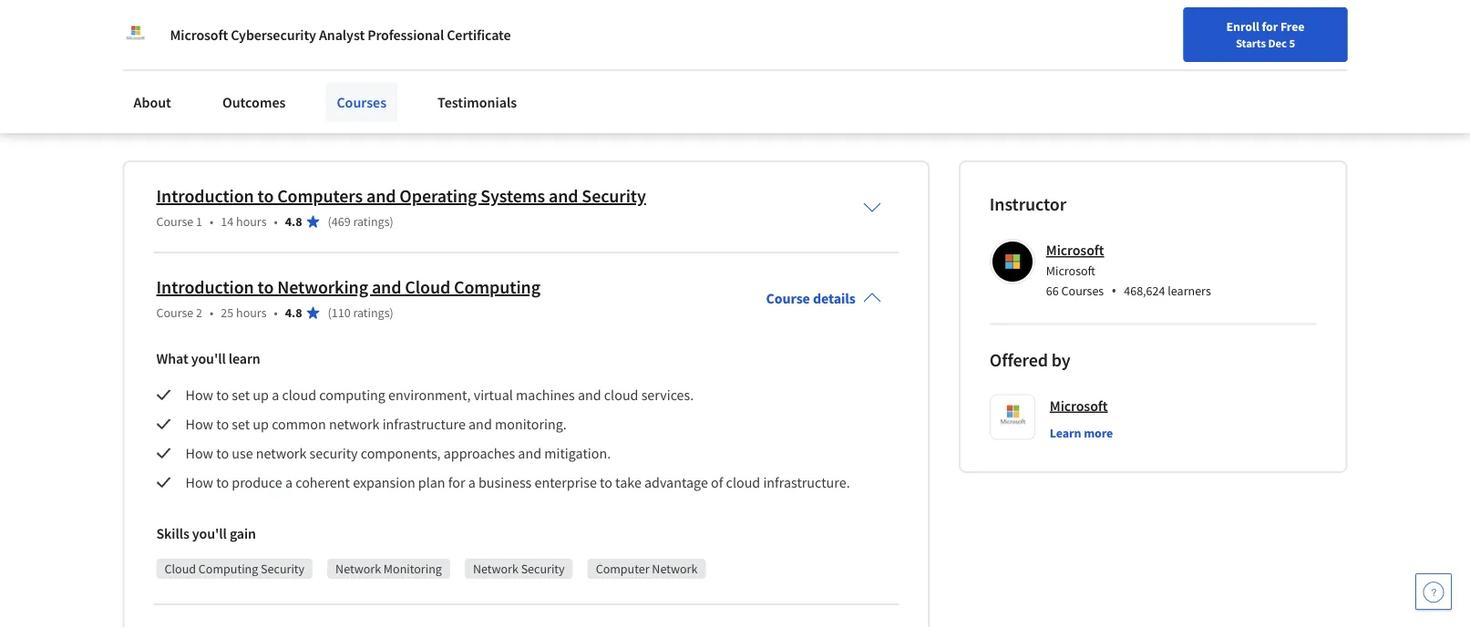 Task type: locate. For each thing, give the bounding box(es) containing it.
•
[[210, 213, 214, 230], [274, 213, 278, 230], [1112, 280, 1117, 300], [210, 304, 214, 321], [274, 304, 278, 321]]

course left details
[[766, 289, 810, 307]]

for right plan
[[448, 473, 465, 491]]

themselves
[[450, 78, 519, 97]]

2 horizontal spatial security
[[582, 185, 646, 207]]

network right the computer
[[652, 561, 698, 577]]

more right 'learn'
[[1084, 425, 1113, 441]]

1 vertical spatial more
[[1084, 425, 1113, 441]]

ratings right 110
[[353, 304, 390, 321]]

introduction for introduction to networking and cloud computing
[[156, 276, 254, 299]]

• right 1
[[210, 213, 214, 230]]

1 horizontal spatial computing
[[454, 276, 541, 299]]

you'll left the gain
[[192, 524, 227, 542]]

1 horizontal spatial security
[[521, 561, 565, 577]]

how to set up a cloud computing environment, virtual machines and cloud services.
[[186, 386, 694, 404]]

1 vertical spatial set
[[232, 415, 250, 433]]

learners who complete this program will receive a 50% discount voucher to take the sc-900 certification exam.
[[123, 42, 836, 60]]

computers
[[277, 185, 363, 207]]

course for introduction to networking and cloud computing
[[156, 304, 194, 321]]

network
[[336, 561, 381, 577], [473, 561, 519, 577], [652, 561, 698, 577]]

set up use
[[232, 415, 250, 433]]

you'll for learn
[[191, 349, 226, 367]]

course left 2
[[156, 304, 194, 321]]

1 4.8 from the top
[[285, 213, 302, 230]]

4 how from the top
[[186, 473, 213, 491]]

0 vertical spatial take
[[608, 42, 636, 60]]

introduction to computers and operating systems and security link
[[156, 185, 646, 207]]

outcomes
[[222, 93, 286, 111]]

ratings right 469
[[353, 213, 390, 230]]

threats,
[[554, 78, 600, 97]]

to for cloud
[[258, 276, 274, 299]]

2 4.8 from the top
[[285, 304, 302, 321]]

• left 468,624
[[1112, 280, 1117, 300]]

2 ) from the top
[[390, 304, 394, 321]]

cloud right of
[[726, 473, 761, 491]]

testimonials
[[438, 93, 517, 111]]

systems
[[481, 185, 545, 207]]

( down "computers"
[[328, 213, 332, 230]]

security
[[739, 78, 787, 97], [310, 444, 358, 462]]

)
[[390, 213, 394, 230], [390, 304, 394, 321]]

shortages.
[[123, 100, 186, 118]]

shopping cart: 1 item image
[[1044, 50, 1079, 79]]

( down networking
[[328, 304, 332, 321]]

) down introduction to networking and cloud computing link
[[390, 304, 394, 321]]

• right the '14'
[[274, 213, 278, 230]]

learn more
[[1050, 425, 1113, 441]]

1 vertical spatial courses
[[1062, 282, 1104, 299]]

0 vertical spatial for
[[1262, 18, 1278, 35]]

network right monitoring
[[473, 561, 519, 577]]

2 how from the top
[[186, 415, 213, 433]]

up up use
[[253, 415, 269, 433]]

receive
[[388, 42, 434, 60]]

for inside 'enroll for free starts dec 5'
[[1262, 18, 1278, 35]]

network down computing
[[329, 415, 380, 433]]

read
[[123, 112, 154, 129]]

offered by
[[990, 348, 1071, 371]]

skills
[[156, 524, 189, 542]]

cloud left services.
[[604, 386, 639, 404]]

new
[[964, 57, 988, 74]]

0 vertical spatial courses
[[337, 93, 387, 111]]

1 set from the top
[[232, 386, 250, 404]]

certificate
[[447, 26, 511, 44]]

up for a
[[253, 386, 269, 404]]

for
[[1262, 18, 1278, 35], [448, 473, 465, 491]]

ratings for networking
[[353, 304, 390, 321]]

1 vertical spatial 4.8
[[285, 304, 302, 321]]

1 vertical spatial introduction
[[156, 276, 254, 299]]

certification
[[711, 42, 791, 60]]

0 horizontal spatial network
[[336, 561, 381, 577]]

course left 1
[[156, 213, 194, 230]]

infrastructure.
[[763, 473, 850, 491]]

rely
[[210, 78, 232, 97]]

organizations
[[123, 78, 207, 97]]

for up dec
[[1262, 18, 1278, 35]]

0 vertical spatial cloud
[[405, 276, 450, 299]]

0 horizontal spatial security
[[310, 444, 358, 462]]

set down the learn
[[232, 386, 250, 404]]

1 vertical spatial cloud
[[165, 561, 196, 577]]

14
[[221, 213, 234, 230]]

hours right the '14'
[[236, 213, 267, 230]]

introduction up 1
[[156, 185, 254, 207]]

more inside 'button'
[[1084, 425, 1113, 441]]

1 vertical spatial you'll
[[192, 524, 227, 542]]

microsoft microsoft 66 courses • 468,624 learners
[[1046, 241, 1211, 300]]

2 horizontal spatial network
[[652, 561, 698, 577]]

1 vertical spatial (
[[328, 304, 332, 321]]

and down monitoring.
[[518, 444, 542, 462]]

network left monitoring
[[336, 561, 381, 577]]

nearly
[[627, 78, 665, 97]]

1 vertical spatial hours
[[236, 304, 267, 321]]

network
[[329, 415, 380, 433], [256, 444, 307, 462]]

coursera image
[[22, 51, 138, 80]]

• inside microsoft microsoft 66 courses • 468,624 learners
[[1112, 280, 1117, 300]]

services.
[[642, 386, 694, 404]]

to
[[592, 42, 605, 60], [387, 78, 400, 97], [258, 185, 274, 207], [258, 276, 274, 299], [216, 386, 229, 404], [216, 415, 229, 433], [216, 444, 229, 462], [216, 473, 229, 491], [600, 473, 613, 491]]

courses inside microsoft microsoft 66 courses • 468,624 learners
[[1062, 282, 1104, 299]]

2 introduction from the top
[[156, 276, 254, 299]]

1 horizontal spatial network
[[473, 561, 519, 577]]

microsoft image
[[123, 22, 148, 47]]

0 vertical spatial you'll
[[191, 349, 226, 367]]

microsoft link for offered by
[[1050, 394, 1108, 417]]

a
[[437, 42, 444, 60], [272, 386, 279, 404], [285, 473, 293, 491], [468, 473, 476, 491]]

1 ) from the top
[[390, 213, 394, 230]]

network down the common
[[256, 444, 307, 462]]

how for how to produce a coherent expansion plan for a business enterprise to take advantage of cloud infrastructure.
[[186, 473, 213, 491]]

hours right the 25
[[236, 304, 267, 321]]

organizations rely on cybersecurity experts to protect themselves from threats, but nearly 60% report security talent shortages.
[[123, 78, 829, 118]]

courses down "will"
[[337, 93, 387, 111]]

to for coherent
[[216, 473, 229, 491]]

( for networking
[[328, 304, 332, 321]]

1 horizontal spatial more
[[1084, 425, 1113, 441]]

voucher
[[537, 42, 589, 60]]

course inside dropdown button
[[766, 289, 810, 307]]

0 vertical spatial )
[[390, 213, 394, 230]]

4.8 for networking
[[285, 304, 302, 321]]

microsoft
[[170, 26, 228, 44], [1046, 241, 1104, 259], [1046, 262, 1096, 278], [1050, 397, 1108, 415]]

0 vertical spatial computing
[[454, 276, 541, 299]]

cloud up the common
[[282, 386, 316, 404]]

monitoring
[[384, 561, 442, 577]]

course details button
[[752, 263, 896, 333]]

your
[[938, 57, 962, 74]]

0 vertical spatial (
[[328, 213, 332, 230]]

0 vertical spatial hours
[[236, 213, 267, 230]]

1 horizontal spatial courses
[[1062, 282, 1104, 299]]

1 hours from the top
[[236, 213, 267, 230]]

to for operating
[[258, 185, 274, 207]]

1 horizontal spatial cloud
[[405, 276, 450, 299]]

1 up from the top
[[253, 386, 269, 404]]

3 how from the top
[[186, 444, 213, 462]]

cloud computing security
[[165, 561, 305, 577]]

components,
[[361, 444, 441, 462]]

how for how to set up a cloud computing environment, virtual machines and cloud services.
[[186, 386, 213, 404]]

up
[[253, 386, 269, 404], [253, 415, 269, 433]]

0 vertical spatial set
[[232, 386, 250, 404]]

4.8 down "computers"
[[285, 213, 302, 230]]

a up the common
[[272, 386, 279, 404]]

0 vertical spatial more
[[158, 112, 191, 129]]

more for learn more
[[1084, 425, 1113, 441]]

courses
[[337, 93, 387, 111], [1062, 282, 1104, 299]]

courses right 66
[[1062, 282, 1104, 299]]

110
[[332, 304, 351, 321]]

security up coherent
[[310, 444, 358, 462]]

0 vertical spatial introduction
[[156, 185, 254, 207]]

enroll for free starts dec 5
[[1227, 18, 1305, 50]]

1 horizontal spatial cloud
[[604, 386, 639, 404]]

microsoft for microsoft
[[1050, 397, 1108, 415]]

set
[[232, 386, 250, 404], [232, 415, 250, 433]]

1 vertical spatial up
[[253, 415, 269, 433]]

professional
[[368, 26, 444, 44]]

1 network from the left
[[336, 561, 381, 577]]

governments
[[416, 9, 498, 27]]

1 introduction from the top
[[156, 185, 254, 207]]

1 vertical spatial take
[[615, 473, 642, 491]]

1 vertical spatial computing
[[199, 561, 258, 577]]

you'll left the learn
[[191, 349, 226, 367]]

1 ratings from the top
[[353, 213, 390, 230]]

introduction to networking and cloud computing link
[[156, 276, 541, 299]]

more down about
[[158, 112, 191, 129]]

common
[[272, 415, 326, 433]]

( 110 ratings )
[[328, 304, 394, 321]]

how to use network security components, approaches and mitigation.
[[186, 444, 611, 462]]

2 network from the left
[[473, 561, 519, 577]]

0 vertical spatial 4.8
[[285, 213, 302, 230]]

a right the produce
[[285, 473, 293, 491]]

0 vertical spatial microsoft link
[[1046, 241, 1104, 259]]

and
[[366, 185, 396, 207], [549, 185, 578, 207], [372, 276, 402, 299], [578, 386, 601, 404], [469, 415, 492, 433], [518, 444, 542, 462]]

security inside organizations rely on cybersecurity experts to protect themselves from threats, but nearly 60% report security talent shortages.
[[739, 78, 787, 97]]

0 vertical spatial security
[[739, 78, 787, 97]]

cloud
[[405, 276, 450, 299], [165, 561, 196, 577]]

0 vertical spatial network
[[329, 415, 380, 433]]

you'll
[[191, 349, 226, 367], [192, 524, 227, 542]]

take left advantage
[[615, 473, 642, 491]]

2 set from the top
[[232, 415, 250, 433]]

0 horizontal spatial more
[[158, 112, 191, 129]]

1 horizontal spatial for
[[1262, 18, 1278, 35]]

microsoft image
[[993, 242, 1033, 282]]

starts
[[1236, 36, 1266, 50]]

machines
[[516, 386, 575, 404]]

up down the learn
[[253, 386, 269, 404]]

0 vertical spatial up
[[253, 386, 269, 404]]

more inside button
[[158, 112, 191, 129]]

2 hours from the top
[[236, 304, 267, 321]]

cybersecurity
[[231, 26, 316, 44]]

ratings
[[353, 213, 390, 230], [353, 304, 390, 321]]

course
[[156, 213, 194, 230], [766, 289, 810, 307], [156, 304, 194, 321]]

2 up from the top
[[253, 415, 269, 433]]

4.8 down networking
[[285, 304, 302, 321]]

) down the introduction to computers and operating systems and security
[[390, 213, 394, 230]]

2 ratings from the top
[[353, 304, 390, 321]]

1 horizontal spatial security
[[739, 78, 787, 97]]

1 ( from the top
[[328, 213, 332, 230]]

find your new career
[[912, 57, 1026, 74]]

instructor
[[990, 193, 1067, 216]]

2 ( from the top
[[328, 304, 332, 321]]

a left 50%
[[437, 42, 444, 60]]

network for network monitoring
[[336, 561, 381, 577]]

hours
[[236, 213, 267, 230], [236, 304, 267, 321]]

• right 2
[[210, 304, 214, 321]]

introduction for introduction to computers and operating systems and security
[[156, 185, 254, 207]]

report
[[698, 78, 736, 97]]

0 vertical spatial ratings
[[353, 213, 390, 230]]

4.8 for computers
[[285, 213, 302, 230]]

1 vertical spatial network
[[256, 444, 307, 462]]

introduction up 2
[[156, 276, 254, 299]]

2
[[196, 304, 202, 321]]

how for how to use network security components, approaches and mitigation.
[[186, 444, 213, 462]]

None search field
[[260, 48, 697, 84]]

will
[[361, 42, 385, 60]]

0 horizontal spatial cloud
[[165, 561, 196, 577]]

take left 'the'
[[608, 42, 636, 60]]

0 horizontal spatial for
[[448, 473, 465, 491]]

microsoft link up 66
[[1046, 241, 1104, 259]]

1 vertical spatial ratings
[[353, 304, 390, 321]]

skills you'll gain
[[156, 524, 256, 542]]

and up approaches
[[469, 415, 492, 433]]

1 vertical spatial )
[[390, 304, 394, 321]]

microsoft link up learn more 'button'
[[1050, 394, 1108, 417]]

courses link
[[326, 82, 398, 122]]

computer
[[596, 561, 650, 577]]

1 how from the top
[[186, 386, 213, 404]]

analyst
[[319, 26, 365, 44]]

and up ( 110 ratings )
[[372, 276, 402, 299]]

hours for networking
[[236, 304, 267, 321]]

0 horizontal spatial cloud
[[282, 386, 316, 404]]

security down certification
[[739, 78, 787, 97]]

microsoft link
[[1046, 241, 1104, 259], [1050, 394, 1108, 417]]

1 vertical spatial microsoft link
[[1050, 394, 1108, 417]]



Task type: vqa. For each thing, say whether or not it's contained in the screenshot.
Community
no



Task type: describe. For each thing, give the bounding box(es) containing it.
0 horizontal spatial security
[[261, 561, 305, 577]]

learners
[[1168, 282, 1211, 299]]

this
[[275, 42, 300, 60]]

900
[[685, 42, 708, 60]]

show notifications image
[[1224, 59, 1246, 81]]

english button
[[1088, 36, 1198, 96]]

discount
[[478, 42, 534, 60]]

details
[[813, 289, 856, 307]]

protect
[[403, 78, 447, 97]]

) for cloud
[[390, 304, 394, 321]]

experts
[[339, 78, 384, 97]]

and right systems
[[549, 185, 578, 207]]

read more button
[[123, 111, 191, 130]]

microsoft for microsoft cybersecurity analyst professional certificate
[[170, 26, 228, 44]]

infrastructure
[[383, 415, 466, 433]]

career
[[991, 57, 1026, 74]]

computer network
[[596, 561, 698, 577]]

sc-
[[664, 42, 685, 60]]

course for introduction to computers and operating systems and security
[[156, 213, 194, 230]]

mitigation.
[[544, 444, 611, 462]]

use
[[232, 444, 253, 462]]

1 horizontal spatial network
[[329, 415, 380, 433]]

to for common
[[216, 415, 229, 433]]

ratings for computers
[[353, 213, 390, 230]]

about
[[134, 93, 171, 111]]

course 2 • 25 hours •
[[156, 304, 278, 321]]

course details
[[766, 289, 856, 307]]

introduction to computers and operating systems and security
[[156, 185, 646, 207]]

how to produce a coherent expansion plan for a business enterprise to take advantage of cloud infrastructure.
[[186, 473, 853, 491]]

50%
[[447, 42, 475, 60]]

microsoft for microsoft microsoft 66 courses • 468,624 learners
[[1046, 241, 1104, 259]]

testimonials link
[[427, 82, 528, 122]]

to for security
[[216, 444, 229, 462]]

a down approaches
[[468, 473, 476, 491]]

468,624
[[1124, 282, 1166, 299]]

of
[[711, 473, 723, 491]]

produce
[[232, 473, 282, 491]]

the
[[639, 42, 661, 60]]

offered
[[990, 348, 1048, 371]]

how for how to set up common network infrastructure and monitoring.
[[186, 415, 213, 433]]

by
[[1052, 348, 1071, 371]]

monitoring.
[[495, 415, 567, 433]]

find your new career link
[[903, 55, 1035, 77]]

environment,
[[388, 386, 471, 404]]

about link
[[123, 82, 182, 122]]

computing
[[319, 386, 386, 404]]

read more
[[123, 112, 191, 129]]

how to set up common network infrastructure and monitoring.
[[186, 415, 567, 433]]

3 network from the left
[[652, 561, 698, 577]]

who
[[182, 42, 210, 60]]

hours for computers
[[236, 213, 267, 230]]

help center image
[[1423, 581, 1445, 603]]

network for network security
[[473, 561, 519, 577]]

learn
[[1050, 425, 1082, 441]]

set for a
[[232, 386, 250, 404]]

2 horizontal spatial cloud
[[726, 473, 761, 491]]

up for common
[[253, 415, 269, 433]]

talent
[[790, 78, 826, 97]]

on
[[235, 78, 251, 97]]

coherent
[[296, 473, 350, 491]]

to for a
[[216, 386, 229, 404]]

for governments
[[393, 9, 498, 27]]

1 vertical spatial security
[[310, 444, 358, 462]]

program
[[303, 42, 358, 60]]

take for advantage
[[615, 473, 642, 491]]

business
[[479, 473, 532, 491]]

introduction to networking and cloud computing
[[156, 276, 541, 299]]

1 vertical spatial for
[[448, 473, 465, 491]]

but
[[603, 78, 624, 97]]

( 469 ratings )
[[328, 213, 394, 230]]

you'll for gain
[[192, 524, 227, 542]]

set for common
[[232, 415, 250, 433]]

( for computers
[[328, 213, 332, 230]]

to inside organizations rely on cybersecurity experts to protect themselves from threats, but nearly 60% report security talent shortages.
[[387, 78, 400, 97]]

and up ( 469 ratings )
[[366, 185, 396, 207]]

0 horizontal spatial computing
[[199, 561, 258, 577]]

networking
[[277, 276, 368, 299]]

course 1 • 14 hours •
[[156, 213, 278, 230]]

) for operating
[[390, 213, 394, 230]]

network monitoring
[[336, 561, 442, 577]]

advantage
[[645, 473, 708, 491]]

complete
[[212, 42, 272, 60]]

469
[[332, 213, 351, 230]]

from
[[522, 78, 551, 97]]

approaches
[[444, 444, 515, 462]]

learn more button
[[1050, 424, 1113, 442]]

• right the 25
[[274, 304, 278, 321]]

network security
[[473, 561, 565, 577]]

microsoft link for instructor
[[1046, 241, 1104, 259]]

enterprise
[[535, 473, 597, 491]]

1
[[196, 213, 202, 230]]

microsoft cybersecurity analyst professional certificate
[[170, 26, 511, 44]]

0 horizontal spatial courses
[[337, 93, 387, 111]]

dec
[[1269, 36, 1287, 50]]

0 horizontal spatial network
[[256, 444, 307, 462]]

cybersecurity
[[254, 78, 336, 97]]

exam.
[[794, 42, 833, 60]]

learners
[[123, 42, 179, 60]]

60%
[[668, 78, 695, 97]]

what
[[156, 349, 188, 367]]

virtual
[[474, 386, 513, 404]]

25
[[221, 304, 234, 321]]

take for the
[[608, 42, 636, 60]]

expansion
[[353, 473, 415, 491]]

and right machines
[[578, 386, 601, 404]]

more for read more
[[158, 112, 191, 129]]



